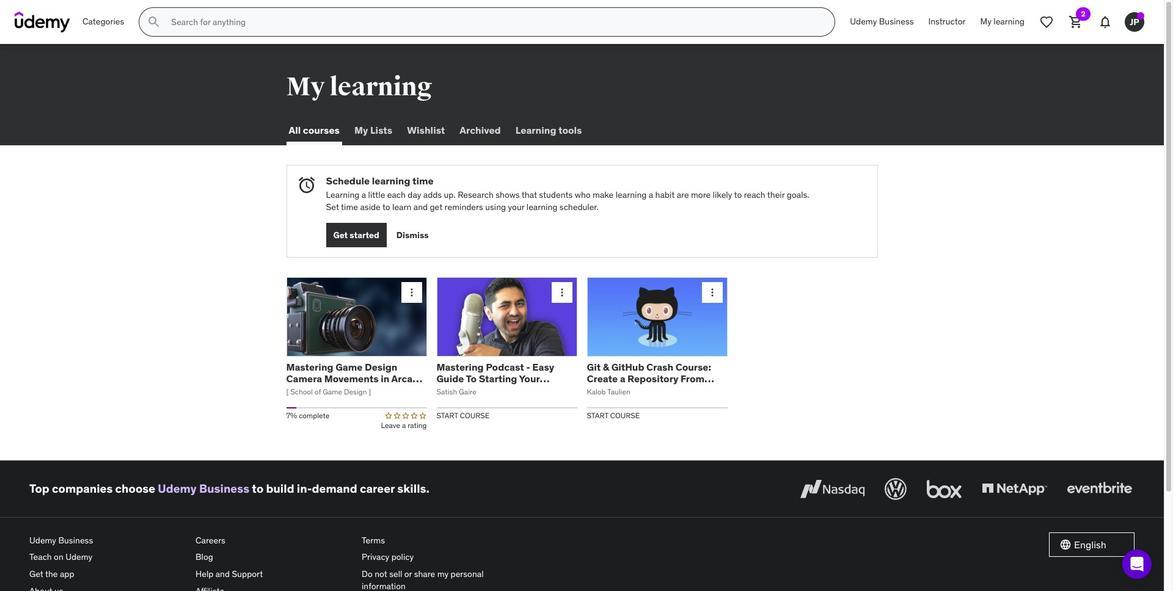 Task type: locate. For each thing, give the bounding box(es) containing it.
instructor link
[[921, 7, 973, 37]]

day
[[408, 190, 421, 201]]

to left 'build'
[[252, 482, 264, 496]]

1 horizontal spatial get
[[333, 230, 348, 241]]

learning left tools
[[516, 124, 556, 137]]

start for mastering podcast -  easy guide to starting your podcast
[[437, 411, 458, 420]]

mastering inside mastering game design camera movements in arcade studio
[[286, 361, 333, 373]]

a inside button
[[402, 421, 406, 430]]

design up ]
[[365, 361, 398, 373]]

0 horizontal spatial learning
[[326, 190, 360, 201]]

start down satish
[[437, 411, 458, 420]]

1 vertical spatial my
[[286, 71, 325, 103]]

1 horizontal spatial and
[[414, 202, 428, 213]]

start
[[437, 411, 458, 420], [587, 411, 609, 420]]

0 horizontal spatial my
[[286, 71, 325, 103]]

2 horizontal spatial to
[[734, 190, 742, 201]]

lists
[[370, 124, 392, 137]]

you have alerts image
[[1137, 12, 1145, 20]]

]
[[369, 388, 371, 397]]

to
[[734, 190, 742, 201], [382, 202, 390, 213], [252, 482, 264, 496]]

archived link
[[457, 116, 503, 145]]

0 vertical spatial design
[[365, 361, 398, 373]]

0 horizontal spatial and
[[216, 569, 230, 580]]

2 horizontal spatial course options image
[[706, 287, 718, 299]]

2 mastering from the left
[[437, 361, 484, 373]]

1 start from the left
[[437, 411, 458, 420]]

course down "taulien"
[[610, 411, 640, 420]]

1 vertical spatial my learning
[[286, 71, 432, 103]]

camera
[[286, 373, 322, 385]]

learning right make
[[616, 190, 647, 201]]

taulien
[[607, 388, 631, 397]]

get the app link
[[29, 566, 186, 583]]

start course down kalob taulien
[[587, 411, 640, 420]]

get inside get started button
[[333, 230, 348, 241]]

1 horizontal spatial time
[[412, 175, 434, 187]]

start course down gaire
[[437, 411, 490, 420]]

courses
[[303, 124, 340, 137]]

0 vertical spatial podcast
[[486, 361, 524, 373]]

get left the
[[29, 569, 43, 580]]

-
[[526, 361, 530, 373]]

1 start course from the left
[[437, 411, 490, 420]]

course options image for mastering podcast -  easy guide to starting your podcast
[[556, 287, 568, 299]]

mastering for movements
[[286, 361, 333, 373]]

support
[[232, 569, 263, 580]]

1 vertical spatial game
[[323, 388, 342, 397]]

0 horizontal spatial get
[[29, 569, 43, 580]]

volkswagen image
[[882, 476, 909, 503]]

0 horizontal spatial my learning
[[286, 71, 432, 103]]

terms privacy policy do not sell or share my personal information
[[362, 535, 484, 592]]

get left started
[[333, 230, 348, 241]]

more
[[691, 190, 711, 201]]

1 vertical spatial to
[[382, 202, 390, 213]]

mastering up studio
[[286, 361, 333, 373]]

nasdaq image
[[797, 476, 868, 503]]

Search for anything text field
[[169, 12, 820, 32]]

1 horizontal spatial my
[[354, 124, 368, 137]]

my learning left wishlist image
[[981, 16, 1025, 27]]

submit search image
[[147, 15, 162, 29]]

my learning up my lists
[[286, 71, 432, 103]]

game up [ school of game design ]
[[336, 361, 363, 373]]

top companies choose udemy business to build in-demand career skills.
[[29, 482, 430, 496]]

mastering for guide
[[437, 361, 484, 373]]

companies
[[52, 482, 113, 496]]

1 course options image from the left
[[405, 287, 418, 299]]

habit
[[655, 190, 675, 201]]

careers
[[196, 535, 225, 546]]

1 vertical spatial udemy business link
[[158, 482, 249, 496]]

get started button
[[326, 223, 387, 248]]

learning down schedule at the left of the page
[[326, 190, 360, 201]]

app
[[60, 569, 74, 580]]

course
[[460, 411, 490, 420], [610, 411, 640, 420]]

1 horizontal spatial learning
[[516, 124, 556, 137]]

start course for to
[[437, 411, 490, 420]]

0 horizontal spatial time
[[341, 202, 358, 213]]

3 course options image from the left
[[706, 287, 718, 299]]

schedule
[[326, 175, 370, 187]]

my left the lists
[[354, 124, 368, 137]]

time up day
[[412, 175, 434, 187]]

small image
[[1060, 539, 1072, 551]]

0 horizontal spatial course
[[460, 411, 490, 420]]

instructor
[[929, 16, 966, 27]]

shopping cart with 2 items image
[[1069, 15, 1083, 29]]

game right of
[[323, 388, 342, 397]]

likely
[[713, 190, 732, 201]]

a left little
[[362, 190, 366, 201]]

design
[[365, 361, 398, 373], [344, 388, 367, 397]]

not
[[375, 569, 387, 580]]

2 horizontal spatial my
[[981, 16, 992, 27]]

the
[[45, 569, 58, 580]]

to down little
[[382, 202, 390, 213]]

are
[[677, 190, 689, 201]]

schedule learning time learning a little each day adds up. research shows that students who make learning a habit are more likely to reach their goals. set time aside to learn and get reminders using your learning scheduler.
[[326, 175, 810, 213]]

privacy policy link
[[362, 550, 518, 566]]

easy
[[532, 361, 554, 373]]

0 horizontal spatial podcast
[[437, 384, 475, 397]]

course options image
[[405, 287, 418, 299], [556, 287, 568, 299], [706, 287, 718, 299]]

all courses link
[[286, 116, 342, 145]]

1 horizontal spatial my learning
[[981, 16, 1025, 27]]

get inside udemy business teach on udemy get the app
[[29, 569, 43, 580]]

1 horizontal spatial podcast
[[486, 361, 524, 373]]

do not sell or share my personal information button
[[362, 566, 518, 592]]

learning up each
[[372, 175, 410, 187]]

starting
[[479, 373, 517, 385]]

business up on at bottom
[[58, 535, 93, 546]]

0 horizontal spatial start course
[[437, 411, 490, 420]]

business for udemy business
[[879, 16, 914, 27]]

2 vertical spatial to
[[252, 482, 264, 496]]

crash
[[647, 361, 673, 373]]

career
[[360, 482, 395, 496]]

1 vertical spatial time
[[341, 202, 358, 213]]

0 horizontal spatial to
[[252, 482, 264, 496]]

0 vertical spatial business
[[879, 16, 914, 27]]

kalob taulien
[[587, 388, 631, 397]]

privacy
[[362, 552, 389, 563]]

1 horizontal spatial course options image
[[556, 287, 568, 299]]

teach
[[29, 552, 52, 563]]

my
[[981, 16, 992, 27], [286, 71, 325, 103], [354, 124, 368, 137]]

0 vertical spatial and
[[414, 202, 428, 213]]

1 vertical spatial and
[[216, 569, 230, 580]]

learning inside schedule learning time learning a little each day adds up. research shows that students who make learning a habit are more likely to reach their goals. set time aside to learn and get reminders using your learning scheduler.
[[326, 190, 360, 201]]

0 vertical spatial to
[[734, 190, 742, 201]]

1 horizontal spatial business
[[199, 482, 249, 496]]

1 horizontal spatial mastering
[[437, 361, 484, 373]]

0 vertical spatial learning
[[516, 124, 556, 137]]

time
[[412, 175, 434, 187], [341, 202, 358, 213]]

little
[[368, 190, 385, 201]]

0 vertical spatial time
[[412, 175, 434, 187]]

1 course from the left
[[460, 411, 490, 420]]

0 horizontal spatial course options image
[[405, 287, 418, 299]]

business left instructor
[[879, 16, 914, 27]]

scheduler.
[[560, 202, 599, 213]]

english button
[[1049, 533, 1135, 557]]

1 vertical spatial business
[[199, 482, 249, 496]]

2 horizontal spatial business
[[879, 16, 914, 27]]

course down gaire
[[460, 411, 490, 420]]

1 vertical spatial get
[[29, 569, 43, 580]]

netapp image
[[980, 476, 1050, 503]]

and down day
[[414, 202, 428, 213]]

jp
[[1130, 16, 1140, 27]]

a up "taulien"
[[620, 373, 625, 385]]

mastering inside mastering podcast -  easy guide to starting your podcast
[[437, 361, 484, 373]]

7% complete
[[286, 411, 330, 420]]

their
[[767, 190, 785, 201]]

using
[[485, 202, 506, 213]]

design down movements
[[344, 388, 367, 397]]

careers blog help and support
[[196, 535, 263, 580]]

2 start course from the left
[[587, 411, 640, 420]]

1 mastering from the left
[[286, 361, 333, 373]]

2 vertical spatial business
[[58, 535, 93, 546]]

and inside careers blog help and support
[[216, 569, 230, 580]]

0 horizontal spatial mastering
[[286, 361, 333, 373]]

game
[[336, 361, 363, 373], [323, 388, 342, 397]]

business up careers
[[199, 482, 249, 496]]

business inside udemy business teach on udemy get the app
[[58, 535, 93, 546]]

up.
[[444, 190, 456, 201]]

2 course from the left
[[610, 411, 640, 420]]

my up all courses
[[286, 71, 325, 103]]

get
[[333, 230, 348, 241], [29, 569, 43, 580]]

create
[[587, 373, 618, 385]]

2 start from the left
[[587, 411, 609, 420]]

adds
[[423, 190, 442, 201]]

learning up the lists
[[329, 71, 432, 103]]

my right instructor
[[981, 16, 992, 27]]

1 horizontal spatial start
[[587, 411, 609, 420]]

0 vertical spatial my
[[981, 16, 992, 27]]

information
[[362, 581, 406, 592]]

start down kalob
[[587, 411, 609, 420]]

udemy business teach on udemy get the app
[[29, 535, 93, 580]]

mastering up satish gaire
[[437, 361, 484, 373]]

careers link
[[196, 533, 352, 550]]

udemy
[[850, 16, 877, 27], [158, 482, 197, 496], [29, 535, 56, 546], [66, 552, 92, 563]]

1 horizontal spatial start course
[[587, 411, 640, 420]]

a left rating
[[402, 421, 406, 430]]

blog
[[196, 552, 213, 563]]

movements
[[324, 373, 379, 385]]

0 vertical spatial game
[[336, 361, 363, 373]]

course options image for mastering game design camera movements in arcade studio
[[405, 287, 418, 299]]

in-
[[297, 482, 312, 496]]

on
[[54, 552, 63, 563]]

1 horizontal spatial course
[[610, 411, 640, 420]]

0 horizontal spatial business
[[58, 535, 93, 546]]

a left habit
[[649, 190, 653, 201]]

leave a rating
[[381, 421, 427, 430]]

2 vertical spatial my
[[354, 124, 368, 137]]

0 vertical spatial get
[[333, 230, 348, 241]]

skills.
[[397, 482, 430, 496]]

your
[[508, 202, 525, 213]]

to right 'likely'
[[734, 190, 742, 201]]

podcast
[[486, 361, 524, 373], [437, 384, 475, 397]]

1 vertical spatial learning
[[326, 190, 360, 201]]

2 course options image from the left
[[556, 287, 568, 299]]

course for a
[[610, 411, 640, 420]]

udemy business link
[[843, 7, 921, 37], [158, 482, 249, 496], [29, 533, 186, 550]]

demand
[[312, 482, 357, 496]]

0 horizontal spatial start
[[437, 411, 458, 420]]

and right 'help'
[[216, 569, 230, 580]]

learning left wishlist image
[[994, 16, 1025, 27]]

time right the set on the top left
[[341, 202, 358, 213]]

box image
[[924, 476, 965, 503]]



Task type: describe. For each thing, give the bounding box(es) containing it.
each
[[387, 190, 406, 201]]

wishlist image
[[1039, 15, 1054, 29]]

2
[[1081, 9, 1086, 18]]

learning inside learning tools link
[[516, 124, 556, 137]]

tools
[[559, 124, 582, 137]]

github
[[611, 361, 644, 373]]

all courses
[[289, 124, 340, 137]]

course options image for git & github crash course: create a repository from scratch!
[[706, 287, 718, 299]]

my for the my learning link
[[981, 16, 992, 27]]

2 vertical spatial udemy business link
[[29, 533, 186, 550]]

eventbrite image
[[1065, 476, 1135, 503]]

or
[[404, 569, 412, 580]]

dismiss button
[[396, 223, 429, 248]]

help and support link
[[196, 566, 352, 583]]

my lists link
[[352, 116, 395, 145]]

notifications image
[[1098, 15, 1113, 29]]

udemy business
[[850, 16, 914, 27]]

a inside git & github crash course: create a repository from scratch!
[[620, 373, 625, 385]]

my
[[437, 569, 449, 580]]

game inside mastering game design camera movements in arcade studio
[[336, 361, 363, 373]]

and inside schedule learning time learning a little each day adds up. research shows that students who make learning a habit are more likely to reach their goals. set time aside to learn and get reminders using your learning scheduler.
[[414, 202, 428, 213]]

terms link
[[362, 533, 518, 550]]

set
[[326, 202, 339, 213]]

git & github crash course: create a repository from scratch!
[[587, 361, 711, 397]]

studio
[[286, 384, 317, 397]]

reminders
[[445, 202, 483, 213]]

who
[[575, 190, 591, 201]]

my for my lists link in the top left of the page
[[354, 124, 368, 137]]

rating
[[408, 421, 427, 430]]

1 vertical spatial design
[[344, 388, 367, 397]]

arcade
[[391, 373, 424, 385]]

that
[[522, 190, 537, 201]]

0 vertical spatial udemy business link
[[843, 7, 921, 37]]

udemy image
[[15, 12, 70, 32]]

policy
[[392, 552, 414, 563]]

do
[[362, 569, 373, 580]]

categories
[[82, 16, 124, 27]]

scratch!
[[587, 384, 626, 397]]

wishlist link
[[405, 116, 448, 145]]

dismiss
[[396, 230, 429, 241]]

of
[[315, 388, 321, 397]]

business for udemy business teach on udemy get the app
[[58, 535, 93, 546]]

learning down that
[[527, 202, 558, 213]]

&
[[603, 361, 609, 373]]

terms
[[362, 535, 385, 546]]

satish
[[437, 388, 457, 397]]

guide
[[437, 373, 464, 385]]

7%
[[286, 411, 297, 420]]

gaire
[[459, 388, 477, 397]]

0 vertical spatial my learning
[[981, 16, 1025, 27]]

research
[[458, 190, 494, 201]]

your
[[519, 373, 540, 385]]

archived
[[460, 124, 501, 137]]

sell
[[389, 569, 402, 580]]

mastering podcast -  easy guide to starting your podcast link
[[437, 361, 554, 397]]

[
[[286, 388, 289, 397]]

school
[[290, 388, 313, 397]]

build
[[266, 482, 294, 496]]

[ school of game design ]
[[286, 388, 371, 397]]

course for starting
[[460, 411, 490, 420]]

start for git & github crash course: create a repository from scratch!
[[587, 411, 609, 420]]

git & github crash course: create a repository from scratch! link
[[587, 361, 714, 397]]

blog link
[[196, 550, 352, 566]]

personal
[[451, 569, 484, 580]]

english
[[1074, 539, 1107, 551]]

1 vertical spatial podcast
[[437, 384, 475, 397]]

mastering podcast -  easy guide to starting your podcast
[[437, 361, 554, 397]]

leave a rating button
[[379, 411, 427, 431]]

top
[[29, 482, 49, 496]]

from
[[681, 373, 705, 385]]

learn
[[392, 202, 411, 213]]

design inside mastering game design camera movements in arcade studio
[[365, 361, 398, 373]]

aside
[[360, 202, 381, 213]]

my learning link
[[973, 7, 1032, 37]]

mastering game design camera movements in arcade studio
[[286, 361, 424, 397]]

jp link
[[1120, 7, 1149, 37]]

git
[[587, 361, 601, 373]]

students
[[539, 190, 573, 201]]

1 horizontal spatial to
[[382, 202, 390, 213]]

get started
[[333, 230, 379, 241]]

to
[[466, 373, 477, 385]]

help
[[196, 569, 213, 580]]

all
[[289, 124, 301, 137]]

course:
[[676, 361, 711, 373]]

mastering game design camera movements in arcade studio link
[[286, 361, 424, 397]]

learning tools
[[516, 124, 582, 137]]

learning inside the my learning link
[[994, 16, 1025, 27]]

2 link
[[1061, 7, 1091, 37]]

started
[[350, 230, 379, 241]]

learning tools link
[[513, 116, 584, 145]]

goals.
[[787, 190, 810, 201]]

start course for create
[[587, 411, 640, 420]]

repository
[[628, 373, 679, 385]]



Task type: vqa. For each thing, say whether or not it's contained in the screenshot.
[
yes



